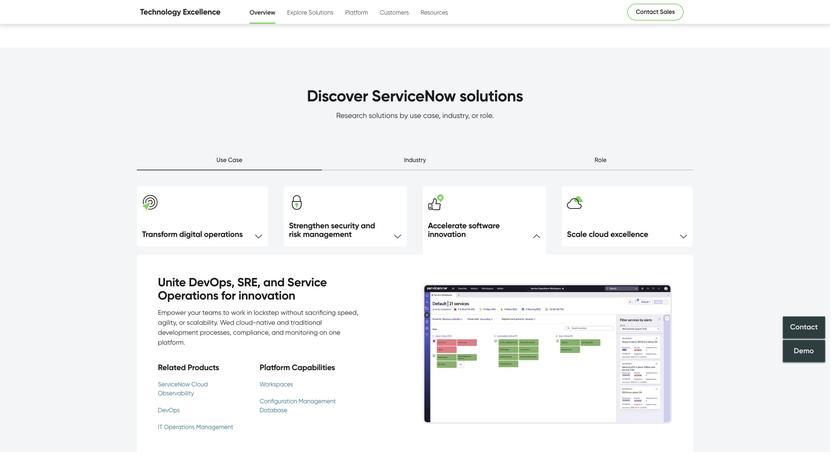 Task type: locate. For each thing, give the bounding box(es) containing it.
related products
[[158, 363, 219, 372]]

1 horizontal spatial platform
[[345, 9, 368, 16]]

1 vertical spatial contact
[[791, 323, 818, 332]]

and right 'sre,'
[[263, 275, 285, 290]]

management inside "link"
[[196, 424, 233, 431]]

traditional
[[291, 318, 322, 326]]

0 vertical spatial solutions
[[460, 86, 523, 106]]

transform
[[142, 229, 177, 239]]

0 vertical spatial servicenow
[[372, 86, 456, 106]]

contact left sales at the right top of page
[[636, 8, 659, 16]]

it operations management
[[158, 424, 233, 431]]

explore solutions
[[287, 9, 334, 16]]

scale
[[567, 229, 587, 239]]

or
[[472, 111, 479, 120], [179, 318, 185, 326]]

solutions
[[460, 86, 523, 106], [369, 111, 398, 120]]

solutions up role.
[[460, 86, 523, 106]]

1 horizontal spatial or
[[472, 111, 479, 120]]

resources
[[421, 9, 448, 16]]

0 vertical spatial innovation
[[428, 229, 466, 239]]

management down workspaces link
[[299, 398, 336, 405]]

agility,
[[158, 318, 177, 326]]

workspaces
[[260, 381, 293, 388]]

and down native
[[272, 328, 284, 336]]

0 vertical spatial platform
[[345, 9, 368, 16]]

customers link
[[380, 1, 409, 22]]

strengthen security and risk management
[[289, 221, 375, 239]]

contact link
[[784, 317, 826, 338]]

accelerate software innovation
[[428, 221, 500, 239]]

innovation
[[428, 229, 466, 239], [239, 288, 295, 303]]

management inside configuration management database
[[299, 398, 336, 405]]

case
[[228, 156, 243, 163]]

solutions
[[309, 9, 334, 16]]

solutions left the by
[[369, 111, 398, 120]]

scalability.
[[187, 318, 218, 326]]

servicenow up observability
[[158, 381, 190, 388]]

servicenow cloud observability link
[[158, 380, 244, 398]]

monitoring
[[286, 328, 318, 336]]

0 horizontal spatial servicenow
[[158, 381, 190, 388]]

1 horizontal spatial servicenow
[[372, 86, 456, 106]]

1 horizontal spatial contact
[[791, 323, 818, 332]]

0 vertical spatial operations
[[158, 288, 219, 303]]

1 horizontal spatial management
[[299, 398, 336, 405]]

1 vertical spatial innovation
[[239, 288, 295, 303]]

transform digital operations
[[142, 229, 243, 239]]

operations inside "link"
[[164, 424, 195, 431]]

role
[[595, 156, 607, 163]]

compliance,
[[233, 328, 270, 336]]

sre,
[[237, 275, 261, 290]]

0 horizontal spatial innovation
[[239, 288, 295, 303]]

research solutions by use case, industry, or role.
[[336, 111, 494, 120]]

1 vertical spatial management
[[196, 424, 233, 431]]

operations
[[158, 288, 219, 303], [164, 424, 195, 431]]

1 vertical spatial servicenow
[[158, 381, 190, 388]]

1 vertical spatial or
[[179, 318, 185, 326]]

0 horizontal spatial chevron down image
[[255, 231, 263, 239]]

0 horizontal spatial solutions
[[369, 111, 398, 120]]

1 chevron down image from the left
[[255, 231, 263, 239]]

by
[[400, 111, 408, 120]]

excellence
[[611, 229, 649, 239]]

technology excellence
[[140, 7, 221, 17]]

0 vertical spatial or
[[472, 111, 479, 120]]

platform for platform
[[345, 9, 368, 16]]

0 vertical spatial management
[[299, 398, 336, 405]]

research
[[336, 111, 367, 120]]

operations up your on the left bottom of page
[[158, 288, 219, 303]]

processes,
[[200, 328, 232, 336]]

operations right it at the left bottom
[[164, 424, 195, 431]]

management
[[299, 398, 336, 405], [196, 424, 233, 431]]

industry
[[404, 156, 426, 163]]

excellence
[[183, 7, 221, 17]]

platform
[[345, 9, 368, 16], [260, 363, 290, 372]]

0 horizontal spatial platform
[[260, 363, 290, 372]]

0 vertical spatial contact
[[636, 8, 659, 16]]

operations
[[204, 229, 243, 239]]

explore solutions link
[[287, 1, 334, 22]]

0 horizontal spatial management
[[196, 424, 233, 431]]

one
[[329, 328, 341, 336]]

1 horizontal spatial innovation
[[428, 229, 466, 239]]

servicenow
[[372, 86, 456, 106], [158, 381, 190, 388]]

it operations management link
[[158, 423, 244, 432]]

to
[[223, 309, 230, 317]]

management down "devops" link
[[196, 424, 233, 431]]

innovation inside unite devops, sre, and service operations for innovation
[[239, 288, 295, 303]]

1 vertical spatial operations
[[164, 424, 195, 431]]

accelerate
[[428, 221, 467, 230]]

or left role.
[[472, 111, 479, 120]]

and right security
[[361, 221, 375, 230]]

contact
[[636, 8, 659, 16], [791, 323, 818, 332]]

capabilities
[[292, 363, 335, 372]]

in
[[247, 309, 252, 317]]

platform.
[[158, 338, 185, 346]]

contact sales
[[636, 8, 675, 16]]

chevron up image
[[533, 231, 541, 239]]

cloud
[[589, 229, 609, 239]]

use case
[[217, 156, 243, 163]]

contact up demo
[[791, 323, 818, 332]]

0 horizontal spatial or
[[179, 318, 185, 326]]

2 chevron down image from the left
[[680, 231, 688, 239]]

1 vertical spatial platform
[[260, 363, 290, 372]]

platform link
[[345, 1, 368, 22]]

chevron down image
[[255, 231, 263, 239], [680, 231, 688, 239]]

0 horizontal spatial contact
[[636, 8, 659, 16]]

unite devops, sre, and service operations for innovation
[[158, 275, 327, 303]]

wed
[[220, 318, 234, 326]]

or up development
[[179, 318, 185, 326]]

servicenow inside servicenow cloud observability
[[158, 381, 190, 388]]

overview link
[[250, 1, 276, 23]]

observability
[[158, 390, 194, 397]]

contact inside "link"
[[636, 8, 659, 16]]

1 horizontal spatial solutions
[[460, 86, 523, 106]]

case,
[[423, 111, 441, 120]]

technology
[[140, 7, 181, 17]]

empower your teams to work in lockstep without sacrificing speed, agility, or scalability. wed cloud-native and traditional development processes, compliance, and monitoring on one platform.
[[158, 309, 358, 346]]

contact for contact sales
[[636, 8, 659, 16]]

1 horizontal spatial chevron down image
[[680, 231, 688, 239]]

cloud
[[192, 381, 208, 388]]

scale cloud excellence
[[567, 229, 649, 239]]

demo
[[795, 347, 815, 355]]

servicenow up research solutions by use case, industry, or role.
[[372, 86, 456, 106]]

on
[[320, 328, 327, 336]]

risk
[[289, 229, 301, 239]]

digital
[[179, 229, 202, 239]]



Task type: describe. For each thing, give the bounding box(es) containing it.
and inside unite devops, sre, and service operations for innovation
[[263, 275, 285, 290]]

chevron down image for excellence
[[680, 231, 688, 239]]

lockstep
[[254, 309, 279, 317]]

configuration management database
[[260, 398, 336, 414]]

related
[[158, 363, 186, 372]]

security
[[331, 221, 359, 230]]

role.
[[480, 111, 494, 120]]

1 vertical spatial solutions
[[369, 111, 398, 120]]

development
[[158, 328, 198, 336]]

overview
[[250, 9, 276, 16]]

and inside strengthen security and risk management
[[361, 221, 375, 230]]

servicenow cloud observability
[[158, 381, 208, 397]]

sales
[[660, 8, 675, 16]]

work
[[231, 309, 246, 317]]

cloud-
[[236, 318, 256, 326]]

strengthen
[[289, 221, 329, 230]]

workspaces link
[[260, 380, 363, 389]]

without
[[281, 309, 304, 317]]

go to servicenow account image
[[679, 9, 687, 17]]

industry,
[[443, 111, 470, 120]]

platform for platform capabilities
[[260, 363, 290, 372]]

operations inside unite devops, sre, and service operations for innovation
[[158, 288, 219, 303]]

unite
[[158, 275, 186, 290]]

products
[[188, 363, 219, 372]]

service
[[288, 275, 327, 290]]

teams
[[203, 309, 222, 317]]

demo link
[[784, 340, 826, 362]]

use
[[217, 156, 227, 163]]

chevron down image for operations
[[255, 231, 263, 239]]

empower
[[158, 309, 186, 317]]

use
[[410, 111, 422, 120]]

chevron down image
[[394, 231, 402, 239]]

discover servicenow solutions
[[307, 86, 523, 106]]

speed,
[[338, 309, 358, 317]]

or inside empower your teams to work in lockstep without sacrificing speed, agility, or scalability. wed cloud-native and traditional development processes, compliance, and monitoring on one platform.
[[179, 318, 185, 326]]

discover
[[307, 86, 368, 106]]

configuration management database link
[[260, 397, 363, 415]]

management
[[303, 229, 352, 239]]

customers
[[380, 9, 409, 16]]

devops,
[[189, 275, 235, 290]]

use case link
[[137, 155, 322, 170]]

devops
[[158, 407, 180, 414]]

contact sales link
[[628, 3, 684, 20]]

contact for contact
[[791, 323, 818, 332]]

platform capabilities
[[260, 363, 335, 372]]

your
[[188, 309, 201, 317]]

software
[[469, 221, 500, 230]]

for
[[221, 288, 236, 303]]

configuration
[[260, 398, 297, 405]]

and down without on the bottom
[[277, 318, 289, 326]]

innovation inside the accelerate software innovation
[[428, 229, 466, 239]]

industry link
[[322, 155, 508, 170]]

devops link
[[158, 406, 244, 415]]

resources link
[[421, 1, 448, 22]]

explore
[[287, 9, 307, 16]]

it
[[158, 424, 163, 431]]

native
[[256, 318, 275, 326]]

sacrificing
[[305, 309, 336, 317]]

database
[[260, 407, 287, 414]]

role link
[[508, 155, 694, 170]]



Task type: vqa. For each thing, say whether or not it's contained in the screenshot.
Journeys Migration Guide link on the bottom of page
no



